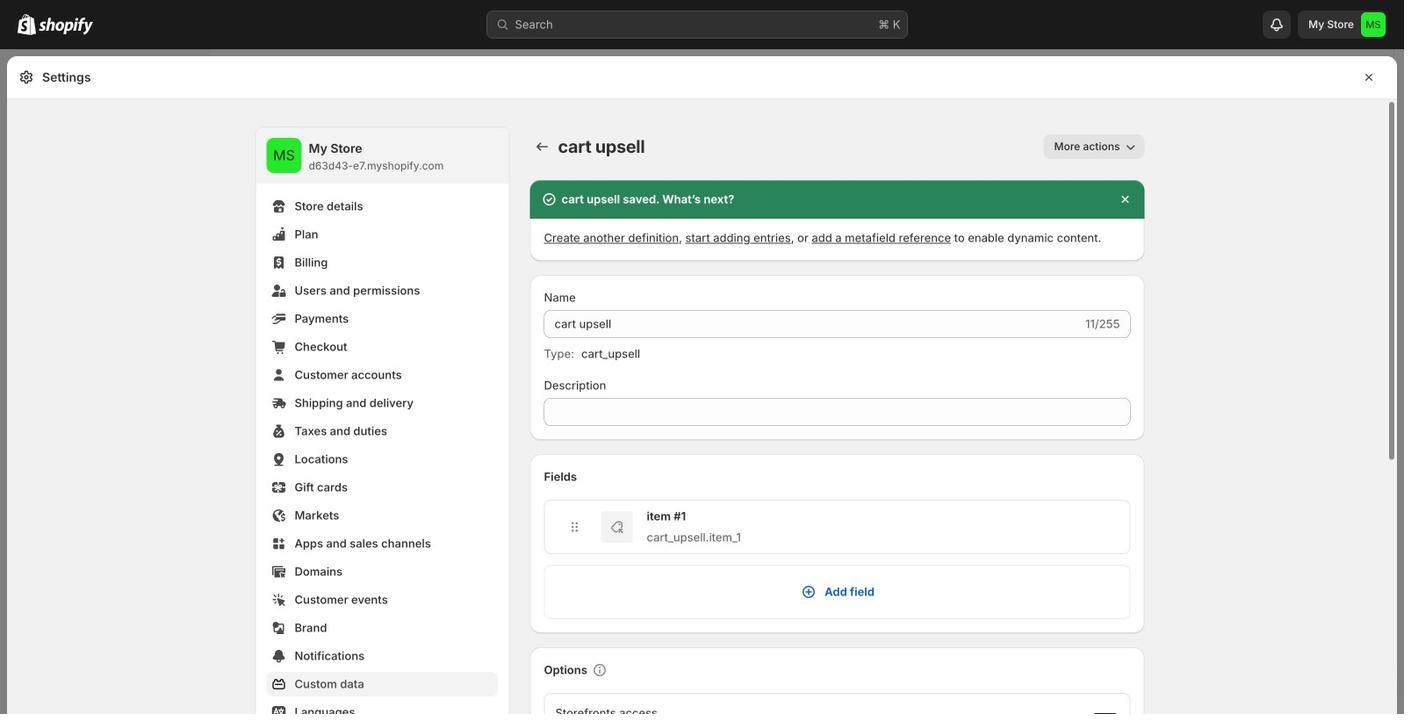 Task type: locate. For each thing, give the bounding box(es) containing it.
1 vertical spatial my store image
[[267, 138, 302, 173]]

none text field inside settings dialog
[[544, 398, 1131, 426]]

None text field
[[544, 398, 1131, 426]]

0 vertical spatial my store image
[[1361, 12, 1386, 37]]

0 horizontal spatial my store image
[[267, 138, 302, 173]]

my store image
[[1361, 12, 1386, 37], [267, 138, 302, 173]]

shopify image
[[18, 14, 36, 35], [39, 17, 93, 35]]

shop settings menu element
[[256, 127, 509, 714]]

settings dialog
[[7, 56, 1397, 714]]



Task type: describe. For each thing, give the bounding box(es) containing it.
1 horizontal spatial my store image
[[1361, 12, 1386, 37]]

1 horizontal spatial shopify image
[[39, 17, 93, 35]]

Examples: Cart upsell, Fabric colors, Product bundle text field
[[544, 310, 1082, 338]]

0 horizontal spatial shopify image
[[18, 14, 36, 35]]

my store image inside the shop settings menu element
[[267, 138, 302, 173]]



Task type: vqa. For each thing, say whether or not it's contained in the screenshot.
top the my store icon
yes



